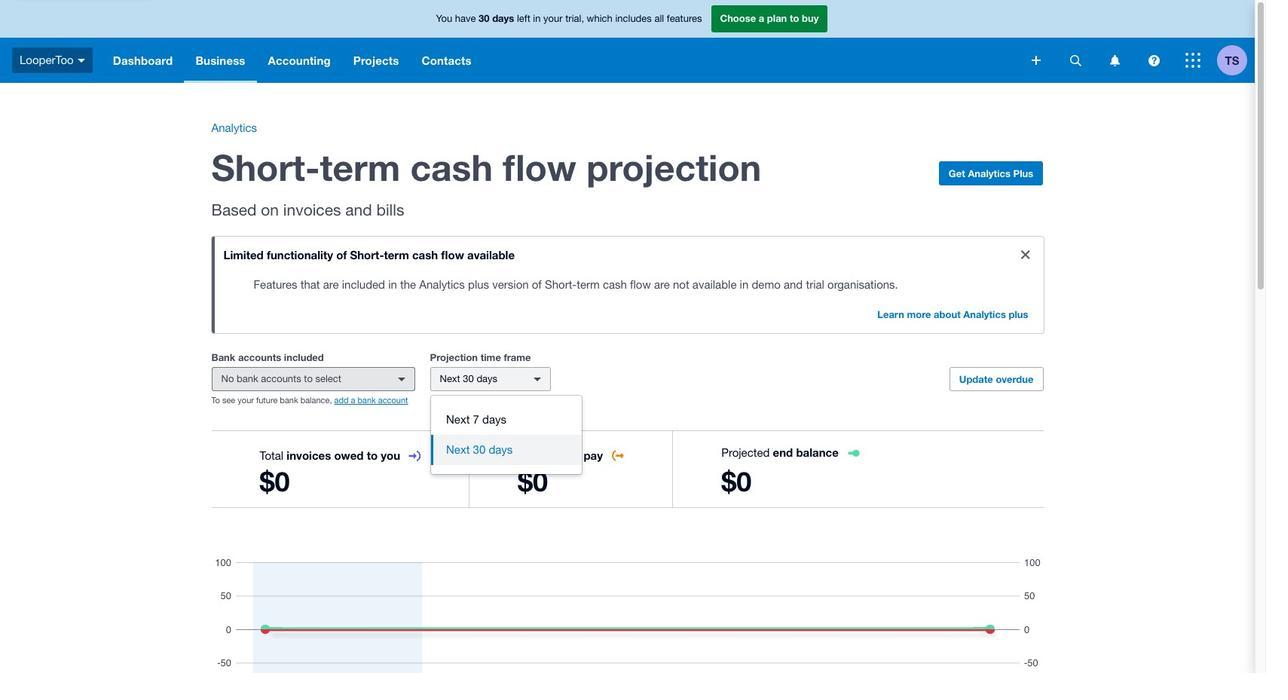 Task type: locate. For each thing, give the bounding box(es) containing it.
bank right no at the bottom of page
[[237, 373, 258, 384]]

1 horizontal spatial flow
[[503, 145, 576, 188]]

0 horizontal spatial short-
[[211, 145, 320, 188]]

trial
[[806, 278, 824, 291]]

1 vertical spatial available
[[692, 278, 737, 291]]

short- right functionality
[[350, 248, 384, 262]]

accounts up the no bank accounts to select
[[238, 351, 281, 363]]

1 vertical spatial a
[[351, 396, 355, 405]]

0 horizontal spatial bank
[[237, 373, 258, 384]]

next left the 7
[[446, 413, 470, 426]]

no bank accounts to select button
[[211, 367, 415, 391]]

0 vertical spatial short-
[[211, 145, 320, 188]]

2 total from the left
[[518, 449, 542, 462]]

close button
[[1010, 240, 1040, 270]]

plus inside 'link'
[[1009, 308, 1028, 320]]

analytics link
[[211, 121, 257, 134]]

short- up on
[[211, 145, 320, 188]]

update overdue button
[[949, 367, 1043, 391]]

$0 inside total bills to pay $0
[[518, 465, 548, 497]]

next down next 7 days
[[446, 443, 470, 456]]

invoices left the owed
[[287, 448, 331, 462]]

available up version
[[467, 248, 515, 262]]

1 vertical spatial of
[[532, 278, 542, 291]]

next 30 days down next 7 days
[[446, 443, 513, 456]]

invoices
[[283, 200, 341, 219], [287, 448, 331, 462]]

next 30 days down projection time frame
[[440, 373, 497, 384]]

2 horizontal spatial $0
[[721, 465, 752, 497]]

1 vertical spatial short-
[[350, 248, 384, 262]]

1 horizontal spatial short-
[[350, 248, 384, 262]]

0 vertical spatial a
[[759, 12, 764, 24]]

to left you
[[367, 448, 378, 462]]

limited
[[223, 248, 264, 262]]

1 vertical spatial term
[[384, 248, 409, 262]]

0 vertical spatial your
[[543, 13, 563, 24]]

0 vertical spatial of
[[336, 248, 347, 262]]

svg image
[[1070, 55, 1081, 66], [1110, 55, 1120, 66], [1148, 55, 1160, 66], [1032, 56, 1041, 65]]

and up limited functionality of short-term cash flow available
[[345, 200, 372, 219]]

total down 'future'
[[260, 449, 284, 462]]

are
[[323, 278, 339, 291], [654, 278, 670, 291]]

to
[[790, 12, 799, 24], [304, 373, 313, 384], [367, 448, 378, 462], [570, 448, 581, 462]]

1 vertical spatial plus
[[1009, 308, 1028, 320]]

days down time at the left of the page
[[477, 373, 497, 384]]

bills inside total bills to pay $0
[[545, 448, 567, 462]]

based on invoices and bills
[[211, 200, 404, 219]]

0 vertical spatial next
[[440, 373, 460, 384]]

bills left pay
[[545, 448, 567, 462]]

features that are included in the analytics plus version of short-term cash flow are not available in demo and trial organisations.
[[254, 278, 898, 291]]

balance,
[[300, 396, 332, 405]]

1 horizontal spatial your
[[543, 13, 563, 24]]

next down projection
[[440, 373, 460, 384]]

accounts down 'bank accounts included'
[[261, 373, 301, 384]]

list box
[[431, 396, 582, 474]]

to inside 'banner'
[[790, 12, 799, 24]]

available right not
[[692, 278, 737, 291]]

1 horizontal spatial and
[[784, 278, 803, 291]]

bills
[[376, 200, 404, 219], [545, 448, 567, 462]]

to inside no bank accounts to select 'popup button'
[[304, 373, 313, 384]]

your left trial,
[[543, 13, 563, 24]]

days
[[492, 12, 514, 24], [477, 373, 497, 384], [482, 413, 506, 426], [489, 443, 513, 456]]

1 vertical spatial and
[[784, 278, 803, 291]]

future
[[256, 396, 278, 405]]

analytics right about
[[963, 308, 1006, 320]]

1 vertical spatial your
[[238, 396, 254, 405]]

are right that on the left of the page
[[323, 278, 339, 291]]

based
[[211, 200, 257, 219]]

bank
[[237, 373, 258, 384], [280, 396, 298, 405], [358, 396, 376, 405]]

2 vertical spatial cash
[[603, 278, 627, 291]]

to left pay
[[570, 448, 581, 462]]

30 inside popup button
[[463, 373, 474, 384]]

days down next 7 days button
[[489, 443, 513, 456]]

svg image left ts
[[1186, 53, 1201, 68]]

1 vertical spatial invoices
[[287, 448, 331, 462]]

1 vertical spatial next 30 days
[[446, 443, 513, 456]]

1 vertical spatial flow
[[441, 248, 464, 262]]

of
[[336, 248, 347, 262], [532, 278, 542, 291]]

total
[[260, 449, 284, 462], [518, 449, 542, 462]]

accounts inside 'popup button'
[[261, 373, 301, 384]]

your right see
[[238, 396, 254, 405]]

0 vertical spatial 30
[[479, 12, 490, 24]]

flow
[[503, 145, 576, 188], [441, 248, 464, 262], [630, 278, 651, 291]]

1 horizontal spatial bills
[[545, 448, 567, 462]]

days inside button
[[489, 443, 513, 456]]

of right version
[[532, 278, 542, 291]]

group containing next 7 days
[[431, 396, 582, 474]]

no bank accounts to select
[[221, 373, 341, 384]]

next for next 30 days button
[[446, 443, 470, 456]]

0 horizontal spatial svg image
[[77, 59, 85, 62]]

0 vertical spatial available
[[467, 248, 515, 262]]

analytics inside 'link'
[[963, 308, 1006, 320]]

to
[[211, 396, 220, 405]]

a
[[759, 12, 764, 24], [351, 396, 355, 405]]

0 vertical spatial bills
[[376, 200, 404, 219]]

30 down next 7 days
[[473, 443, 486, 456]]

0 vertical spatial next 30 days
[[440, 373, 497, 384]]

included up no bank accounts to select 'popup button'
[[284, 351, 324, 363]]

2 vertical spatial flow
[[630, 278, 651, 291]]

time
[[481, 351, 501, 363]]

no
[[221, 373, 234, 384]]

your inside you have 30 days left in your trial, which includes all features
[[543, 13, 563, 24]]

30 inside button
[[473, 443, 486, 456]]

1 vertical spatial 30
[[463, 373, 474, 384]]

2 horizontal spatial bank
[[358, 396, 376, 405]]

30
[[479, 12, 490, 24], [463, 373, 474, 384], [473, 443, 486, 456]]

all
[[654, 13, 664, 24]]

total inside total bills to pay $0
[[518, 449, 542, 462]]

0 horizontal spatial are
[[323, 278, 339, 291]]

1 $0 from the left
[[260, 465, 290, 497]]

0 horizontal spatial and
[[345, 200, 372, 219]]

total for you
[[260, 449, 284, 462]]

next inside next 7 days button
[[446, 413, 470, 426]]

days right the 7
[[482, 413, 506, 426]]

next inside next 30 days popup button
[[440, 373, 460, 384]]

in
[[533, 13, 541, 24], [388, 278, 397, 291], [740, 278, 749, 291]]

svg image
[[1186, 53, 1201, 68], [77, 59, 85, 62]]

total down next 7 days button
[[518, 449, 542, 462]]

in left the
[[388, 278, 397, 291]]

1 vertical spatial included
[[284, 351, 324, 363]]

invoices right on
[[283, 200, 341, 219]]

analytics
[[211, 121, 257, 134], [968, 167, 1011, 179], [419, 278, 465, 291], [963, 308, 1006, 320]]

plus left version
[[468, 278, 489, 291]]

projection
[[430, 351, 478, 363]]

to left select
[[304, 373, 313, 384]]

1 horizontal spatial are
[[654, 278, 670, 291]]

accounting
[[268, 54, 331, 67]]

see
[[222, 396, 235, 405]]

0 horizontal spatial plus
[[468, 278, 489, 291]]

days left left
[[492, 12, 514, 24]]

short-
[[211, 145, 320, 188], [350, 248, 384, 262], [545, 278, 577, 291]]

banner
[[0, 0, 1255, 83]]

analytics right the
[[419, 278, 465, 291]]

a left plan
[[759, 12, 764, 24]]

and left trial
[[784, 278, 803, 291]]

days for next 30 days button
[[489, 443, 513, 456]]

0 horizontal spatial included
[[284, 351, 324, 363]]

features
[[667, 13, 702, 24]]

which
[[587, 13, 613, 24]]

2 are from the left
[[654, 278, 670, 291]]

update overdue
[[959, 373, 1034, 385]]

0 vertical spatial plus
[[468, 278, 489, 291]]

you have 30 days left in your trial, which includes all features
[[436, 12, 702, 24]]

version
[[492, 278, 529, 291]]

0 horizontal spatial flow
[[441, 248, 464, 262]]

features
[[254, 278, 297, 291]]

1 horizontal spatial plus
[[1009, 308, 1028, 320]]

available
[[467, 248, 515, 262], [692, 278, 737, 291]]

plus down close icon
[[1009, 308, 1028, 320]]

trial,
[[565, 13, 584, 24]]

2 horizontal spatial short-
[[545, 278, 577, 291]]

next 30 days button
[[430, 367, 551, 391]]

$0
[[260, 465, 290, 497], [518, 465, 548, 497], [721, 465, 752, 497]]

1 horizontal spatial available
[[692, 278, 737, 291]]

1 vertical spatial next
[[446, 413, 470, 426]]

0 horizontal spatial total
[[260, 449, 284, 462]]

of right functionality
[[336, 248, 347, 262]]

plus
[[468, 278, 489, 291], [1009, 308, 1028, 320]]

accounts
[[238, 351, 281, 363], [261, 373, 301, 384]]

bills up limited functionality of short-term cash flow available
[[376, 200, 404, 219]]

days inside popup button
[[477, 373, 497, 384]]

1 horizontal spatial $0
[[518, 465, 548, 497]]

to inside total invoices owed to you $0
[[367, 448, 378, 462]]

next 30 days inside popup button
[[440, 373, 497, 384]]

30 right have
[[479, 12, 490, 24]]

short- right version
[[545, 278, 577, 291]]

0 horizontal spatial $0
[[260, 465, 290, 497]]

0 horizontal spatial in
[[388, 278, 397, 291]]

next 30 days
[[440, 373, 497, 384], [446, 443, 513, 456]]

analytics right get at top
[[968, 167, 1011, 179]]

included down limited functionality of short-term cash flow available
[[342, 278, 385, 291]]

1 horizontal spatial svg image
[[1186, 53, 1201, 68]]

are left not
[[654, 278, 670, 291]]

1 vertical spatial accounts
[[261, 373, 301, 384]]

choose a plan to buy
[[720, 12, 819, 24]]

projection time frame
[[430, 351, 531, 363]]

next inside next 30 days button
[[446, 443, 470, 456]]

included
[[342, 278, 385, 291], [284, 351, 324, 363]]

a right add
[[351, 396, 355, 405]]

overdue
[[996, 373, 1034, 385]]

bank right 'future'
[[280, 396, 298, 405]]

projected
[[721, 446, 770, 459]]

analytics down business popup button on the top of the page
[[211, 121, 257, 134]]

1 horizontal spatial a
[[759, 12, 764, 24]]

0 vertical spatial included
[[342, 278, 385, 291]]

0 horizontal spatial your
[[238, 396, 254, 405]]

30 down projection time frame
[[463, 373, 474, 384]]

add a bank account link
[[334, 396, 408, 405]]

1 horizontal spatial total
[[518, 449, 542, 462]]

2 vertical spatial next
[[446, 443, 470, 456]]

and
[[345, 200, 372, 219], [784, 278, 803, 291]]

in right left
[[533, 13, 541, 24]]

2 vertical spatial 30
[[473, 443, 486, 456]]

2 $0 from the left
[[518, 465, 548, 497]]

1 vertical spatial bills
[[545, 448, 567, 462]]

total inside total invoices owed to you $0
[[260, 449, 284, 462]]

days inside button
[[482, 413, 506, 426]]

projected end balance
[[721, 445, 839, 459]]

1 total from the left
[[260, 449, 284, 462]]

loopertoo button
[[0, 38, 101, 83]]

the
[[400, 278, 416, 291]]

0 horizontal spatial available
[[467, 248, 515, 262]]

group
[[431, 396, 582, 474]]

term
[[320, 145, 400, 188], [384, 248, 409, 262], [577, 278, 600, 291]]

bank right add
[[358, 396, 376, 405]]

choose
[[720, 12, 756, 24]]

next 30 days inside button
[[446, 443, 513, 456]]

next for next 30 days popup button
[[440, 373, 460, 384]]

1 horizontal spatial in
[[533, 13, 541, 24]]

in left 'demo'
[[740, 278, 749, 291]]

svg image right loopertoo
[[77, 59, 85, 62]]

list box containing next 7 days
[[431, 396, 582, 474]]

to left buy
[[790, 12, 799, 24]]



Task type: describe. For each thing, give the bounding box(es) containing it.
0 horizontal spatial of
[[336, 248, 347, 262]]

have
[[455, 13, 476, 24]]

days for next 30 days popup button
[[477, 373, 497, 384]]

to for choose a plan to buy
[[790, 12, 799, 24]]

in inside you have 30 days left in your trial, which includes all features
[[533, 13, 541, 24]]

business
[[195, 54, 245, 67]]

learn
[[877, 308, 904, 320]]

0 vertical spatial accounts
[[238, 351, 281, 363]]

invoices inside total invoices owed to you $0
[[287, 448, 331, 462]]

3 $0 from the left
[[721, 465, 752, 497]]

not
[[673, 278, 689, 291]]

close image
[[1021, 250, 1030, 259]]

1 vertical spatial cash
[[412, 248, 438, 262]]

ts button
[[1217, 38, 1255, 83]]

7
[[473, 413, 479, 426]]

dashboard
[[113, 54, 173, 67]]

includes
[[615, 13, 652, 24]]

ts
[[1225, 53, 1239, 67]]

more
[[907, 308, 931, 320]]

get
[[949, 167, 965, 179]]

0 horizontal spatial bills
[[376, 200, 404, 219]]

next 30 days for next 30 days button
[[446, 443, 513, 456]]

2 vertical spatial short-
[[545, 278, 577, 291]]

2 vertical spatial term
[[577, 278, 600, 291]]

30 for next 30 days popup button
[[463, 373, 474, 384]]

buy
[[802, 12, 819, 24]]

business button
[[184, 38, 257, 83]]

get analytics plus button
[[939, 161, 1043, 185]]

days for next 7 days button
[[482, 413, 506, 426]]

2 horizontal spatial in
[[740, 278, 749, 291]]

total invoices owed to you $0
[[260, 448, 400, 497]]

next 7 days button
[[431, 405, 582, 435]]

functionality
[[267, 248, 333, 262]]

30 for next 30 days button
[[473, 443, 486, 456]]

bank
[[211, 351, 235, 363]]

next for next 7 days button
[[446, 413, 470, 426]]

1 horizontal spatial included
[[342, 278, 385, 291]]

get analytics plus
[[949, 167, 1033, 179]]

short-term cash flow projection
[[211, 145, 761, 188]]

total for $0
[[518, 449, 542, 462]]

learn more about analytics plus
[[877, 308, 1028, 320]]

loopertoo
[[20, 53, 74, 66]]

contacts
[[422, 54, 472, 67]]

on
[[261, 200, 279, 219]]

demo
[[752, 278, 781, 291]]

next 30 days button
[[431, 435, 582, 465]]

0 vertical spatial and
[[345, 200, 372, 219]]

contacts button
[[410, 38, 483, 83]]

30 inside 'banner'
[[479, 12, 490, 24]]

accounting button
[[257, 38, 342, 83]]

days inside 'banner'
[[492, 12, 514, 24]]

svg image inside loopertoo popup button
[[77, 59, 85, 62]]

dashboard link
[[101, 38, 184, 83]]

to inside total bills to pay $0
[[570, 448, 581, 462]]

that
[[301, 278, 320, 291]]

bank accounts included
[[211, 351, 324, 363]]

1 horizontal spatial bank
[[280, 396, 298, 405]]

you
[[381, 448, 400, 462]]

banner containing ts
[[0, 0, 1255, 83]]

learn more about analytics plus link
[[868, 303, 1037, 327]]

organisations.
[[828, 278, 898, 291]]

to for total invoices owed to you $0
[[367, 448, 378, 462]]

2 horizontal spatial flow
[[630, 278, 651, 291]]

end
[[773, 445, 793, 459]]

$0 inside total invoices owed to you $0
[[260, 465, 290, 497]]

left
[[517, 13, 530, 24]]

limited functionality of short-term cash flow available
[[223, 248, 515, 262]]

owed
[[334, 448, 364, 462]]

0 vertical spatial invoices
[[283, 200, 341, 219]]

balance
[[796, 445, 839, 459]]

select
[[315, 373, 341, 384]]

0 vertical spatial flow
[[503, 145, 576, 188]]

plus
[[1013, 167, 1033, 179]]

0 vertical spatial term
[[320, 145, 400, 188]]

0 horizontal spatial a
[[351, 396, 355, 405]]

update
[[959, 373, 993, 385]]

0 vertical spatial cash
[[410, 145, 493, 188]]

1 horizontal spatial of
[[532, 278, 542, 291]]

analytics inside button
[[968, 167, 1011, 179]]

account
[[378, 396, 408, 405]]

projects
[[353, 54, 399, 67]]

about
[[934, 308, 961, 320]]

bank inside 'popup button'
[[237, 373, 258, 384]]

projects button
[[342, 38, 410, 83]]

a inside 'banner'
[[759, 12, 764, 24]]

projection
[[587, 145, 761, 188]]

frame
[[504, 351, 531, 363]]

to for no bank accounts to select
[[304, 373, 313, 384]]

add
[[334, 396, 349, 405]]

to see your future bank balance, add a bank account
[[211, 396, 408, 405]]

you
[[436, 13, 452, 24]]

1 are from the left
[[323, 278, 339, 291]]

next 7 days
[[446, 413, 506, 426]]

plan
[[767, 12, 787, 24]]

total bills to pay $0
[[518, 448, 603, 497]]

pay
[[584, 448, 603, 462]]

next 30 days for next 30 days popup button
[[440, 373, 497, 384]]



Task type: vqa. For each thing, say whether or not it's contained in the screenshot.
Total corresponding to $0
yes



